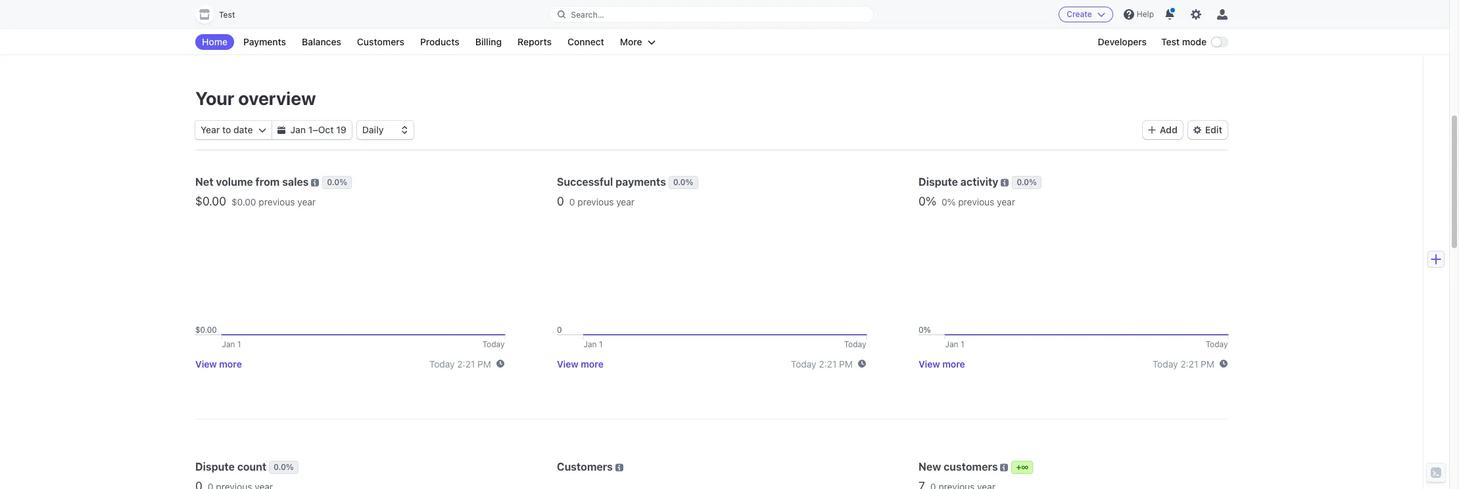 Task type: locate. For each thing, give the bounding box(es) containing it.
3 year from the left
[[997, 197, 1015, 208]]

0 horizontal spatial view
[[195, 359, 217, 370]]

today 2:21 pm for $0.00
[[429, 359, 491, 370]]

1 today from the left
[[429, 359, 455, 370]]

0 horizontal spatial more
[[219, 359, 242, 370]]

home link
[[195, 34, 234, 50]]

2 horizontal spatial previous
[[958, 197, 995, 208]]

search…
[[571, 10, 604, 19]]

0 0 previous year
[[557, 195, 635, 208]]

from
[[255, 176, 280, 188]]

info image left +
[[1001, 465, 1008, 472]]

1 previous from the left
[[259, 197, 295, 208]]

0 vertical spatial info image
[[1001, 179, 1009, 187]]

—
[[901, 10, 912, 25]]

dispute activity
[[919, 176, 999, 188]]

previous down activity
[[958, 197, 995, 208]]

customers
[[357, 36, 404, 47], [557, 462, 613, 473]]

payments
[[616, 176, 666, 188]]

sales
[[282, 176, 309, 188]]

view more link for $0.00
[[195, 359, 242, 370]]

1 vertical spatial info image
[[1001, 465, 1008, 472]]

date
[[233, 124, 253, 135]]

info image for dispute activity
[[1001, 179, 1009, 187]]

today for $0.00
[[429, 359, 455, 370]]

test inside button
[[219, 10, 235, 20]]

1 vertical spatial info image
[[615, 465, 623, 472]]

count
[[237, 462, 266, 473]]

2 horizontal spatial today
[[1153, 359, 1178, 370]]

previous down from
[[259, 197, 295, 208]]

2 horizontal spatial year
[[997, 197, 1015, 208]]

more for $0.00
[[219, 359, 242, 370]]

+ ∞
[[1016, 463, 1029, 473]]

3 today from the left
[[1153, 359, 1178, 370]]

0 horizontal spatial info image
[[615, 465, 623, 472]]

3 view more link from the left
[[919, 359, 965, 370]]

0 inside 0 0 previous year
[[569, 197, 575, 208]]

1 horizontal spatial customers
[[557, 462, 613, 473]]

toolbar
[[1143, 121, 1228, 139]]

previous down successful
[[578, 197, 614, 208]]

0 horizontal spatial view more link
[[195, 359, 242, 370]]

pm for $0.00
[[478, 359, 491, 370]]

1 more from the left
[[219, 359, 242, 370]]

2 horizontal spatial view more
[[919, 359, 965, 370]]

–
[[313, 124, 318, 135]]

1 horizontal spatial info image
[[1001, 465, 1008, 472]]

2 year from the left
[[616, 197, 635, 208]]

$0.00 down the net
[[195, 195, 226, 208]]

0% 0% previous year
[[919, 195, 1015, 208]]

products
[[420, 36, 460, 47]]

0 horizontal spatial today
[[429, 359, 455, 370]]

dispute count
[[195, 462, 266, 473]]

0% inside 0% 0% previous year
[[942, 197, 956, 208]]

today for 0%
[[1153, 359, 1178, 370]]

1 view from the left
[[195, 359, 217, 370]]

previous inside 0 0 previous year
[[578, 197, 614, 208]]

0 horizontal spatial previous
[[259, 197, 295, 208]]

Search… search field
[[550, 6, 873, 23]]

oct
[[318, 124, 334, 135]]

1 horizontal spatial view
[[557, 359, 579, 370]]

test mode
[[1161, 36, 1207, 47]]

2 view more from the left
[[557, 359, 604, 370]]

1 today 2:21 pm from the left
[[429, 359, 491, 370]]

connect link
[[561, 34, 611, 50]]

row
[[557, 481, 866, 490]]

1 horizontal spatial dispute
[[919, 176, 958, 188]]

more
[[620, 36, 642, 47]]

overview
[[238, 87, 316, 109]]

1 horizontal spatial info image
[[1001, 179, 1009, 187]]

info image
[[311, 179, 319, 187], [1001, 465, 1008, 472]]

previous inside 0% 0% previous year
[[958, 197, 995, 208]]

dispute left count
[[195, 462, 235, 473]]

previous
[[259, 197, 295, 208], [578, 197, 614, 208], [958, 197, 995, 208]]

0.0% right count
[[274, 463, 294, 473]]

payments link
[[237, 34, 293, 50]]

0 horizontal spatial info image
[[311, 179, 319, 187]]

1 horizontal spatial previous
[[578, 197, 614, 208]]

more for 0
[[581, 359, 604, 370]]

your
[[195, 87, 234, 109]]

0%
[[919, 195, 936, 208], [942, 197, 956, 208]]

billing
[[475, 36, 502, 47]]

notifications image
[[1165, 9, 1175, 20]]

view more
[[195, 359, 242, 370], [557, 359, 604, 370], [919, 359, 965, 370]]

year to date button
[[195, 121, 271, 139]]

$0.00
[[195, 195, 226, 208], [231, 197, 256, 208]]

0 vertical spatial test
[[219, 10, 235, 20]]

0 horizontal spatial dispute
[[195, 462, 235, 473]]

1
[[308, 124, 313, 135]]

test up am
[[219, 10, 235, 20]]

0
[[557, 195, 564, 208], [569, 197, 575, 208]]

2 view from the left
[[557, 359, 579, 370]]

year inside 0 0 previous year
[[616, 197, 635, 208]]

dispute up 0% 0% previous year
[[919, 176, 958, 188]]

0.0%
[[327, 178, 347, 187], [673, 178, 693, 187], [1017, 178, 1037, 187], [274, 463, 294, 473]]

2:21 for 0%
[[1181, 359, 1198, 370]]

test
[[219, 10, 235, 20], [1161, 36, 1180, 47]]

info image
[[1001, 179, 1009, 187], [615, 465, 623, 472]]

successful
[[557, 176, 613, 188]]

previous for $0.00
[[259, 197, 295, 208]]

2 horizontal spatial view more link
[[919, 359, 965, 370]]

figure
[[195, 0, 875, 32], [195, 0, 875, 32]]

add
[[1160, 124, 1178, 135]]

today 2:21 pm
[[429, 359, 491, 370], [791, 359, 853, 370], [1153, 359, 1215, 370]]

year
[[201, 124, 220, 135]]

1 vertical spatial test
[[1161, 36, 1180, 47]]

create button
[[1059, 7, 1113, 22]]

1 horizontal spatial today
[[791, 359, 816, 370]]

1 horizontal spatial year
[[616, 197, 635, 208]]

2 horizontal spatial more
[[943, 359, 965, 370]]

2 today 2:21 pm from the left
[[791, 359, 853, 370]]

2 previous from the left
[[578, 197, 614, 208]]

svg image
[[277, 126, 285, 134]]

customers
[[944, 462, 998, 473]]

2 horizontal spatial view
[[919, 359, 940, 370]]

1 view more from the left
[[195, 359, 242, 370]]

jan 1 – oct 19
[[290, 124, 346, 135]]

developers link
[[1091, 34, 1154, 50]]

1 horizontal spatial view more link
[[557, 359, 604, 370]]

0 horizontal spatial 0
[[557, 195, 564, 208]]

test button
[[195, 5, 248, 24]]

dispute
[[919, 176, 958, 188], [195, 462, 235, 473]]

1 horizontal spatial test
[[1161, 36, 1180, 47]]

year to date
[[201, 124, 253, 135]]

year inside 0% 0% previous year
[[997, 197, 1015, 208]]

pm
[[615, 36, 627, 45], [478, 359, 491, 370], [839, 359, 853, 370], [1201, 359, 1215, 370]]

view more link
[[195, 359, 242, 370], [557, 359, 604, 370], [919, 359, 965, 370]]

12:00 am
[[195, 36, 230, 45]]

year
[[297, 197, 316, 208], [616, 197, 635, 208], [997, 197, 1015, 208]]

info image for net volume from sales
[[311, 179, 319, 187]]

view more link for 0%
[[919, 359, 965, 370]]

year down activity
[[997, 197, 1015, 208]]

0 horizontal spatial view more
[[195, 359, 242, 370]]

year for 0
[[616, 197, 635, 208]]

1 horizontal spatial $0.00
[[231, 197, 256, 208]]

view
[[195, 359, 217, 370], [557, 359, 579, 370], [919, 359, 940, 370]]

0.0% right sales
[[327, 178, 347, 187]]

3 previous from the left
[[958, 197, 995, 208]]

view for 0%
[[919, 359, 940, 370]]

year down successful payments at the left
[[616, 197, 635, 208]]

0 vertical spatial info image
[[311, 179, 319, 187]]

view for 0
[[557, 359, 579, 370]]

1 horizontal spatial 0%
[[942, 197, 956, 208]]

2:21
[[597, 36, 613, 45], [457, 359, 475, 370], [819, 359, 837, 370], [1181, 359, 1198, 370]]

more
[[219, 359, 242, 370], [581, 359, 604, 370], [943, 359, 965, 370]]

net
[[195, 176, 213, 188]]

balances
[[302, 36, 341, 47]]

more for 0%
[[943, 359, 965, 370]]

view more for 0%
[[919, 359, 965, 370]]

3 view more from the left
[[919, 359, 965, 370]]

1 horizontal spatial today 2:21 pm
[[791, 359, 853, 370]]

0 vertical spatial customers
[[357, 36, 404, 47]]

reports link
[[511, 34, 558, 50]]

2 today from the left
[[791, 359, 816, 370]]

3 view from the left
[[919, 359, 940, 370]]

previous inside $0.00 $0.00 previous year
[[259, 197, 295, 208]]

0 horizontal spatial test
[[219, 10, 235, 20]]

2:21 for 0
[[819, 359, 837, 370]]

test for test mode
[[1161, 36, 1180, 47]]

0 vertical spatial dispute
[[919, 176, 958, 188]]

activity
[[961, 176, 999, 188]]

2 horizontal spatial today 2:21 pm
[[1153, 359, 1215, 370]]

3 more from the left
[[943, 359, 965, 370]]

0 horizontal spatial today 2:21 pm
[[429, 359, 491, 370]]

1 vertical spatial dispute
[[195, 462, 235, 473]]

test left mode
[[1161, 36, 1180, 47]]

info image right sales
[[311, 179, 319, 187]]

1 horizontal spatial view more
[[557, 359, 604, 370]]

svg image
[[258, 126, 266, 134]]

1 horizontal spatial 0
[[569, 197, 575, 208]]

year down sales
[[297, 197, 316, 208]]

$0.00 down 'net volume from sales'
[[231, 197, 256, 208]]

today
[[429, 359, 455, 370], [791, 359, 816, 370], [1153, 359, 1178, 370]]

0 horizontal spatial year
[[297, 197, 316, 208]]

2 more from the left
[[581, 359, 604, 370]]

3 today 2:21 pm from the left
[[1153, 359, 1215, 370]]

2:21 for $0.00
[[457, 359, 475, 370]]

year inside $0.00 $0.00 previous year
[[297, 197, 316, 208]]

1 vertical spatial customers
[[557, 462, 613, 473]]

0.0% right activity
[[1017, 178, 1037, 187]]

0 horizontal spatial $0.00
[[195, 195, 226, 208]]

2 view more link from the left
[[557, 359, 604, 370]]

1 view more link from the left
[[195, 359, 242, 370]]

1 horizontal spatial more
[[581, 359, 604, 370]]

$0.00 $0.00 previous year
[[195, 195, 316, 208]]

1 year from the left
[[297, 197, 316, 208]]

billing link
[[469, 34, 508, 50]]

info image for new customers
[[1001, 465, 1008, 472]]



Task type: describe. For each thing, give the bounding box(es) containing it.
info image for customers
[[615, 465, 623, 472]]

previous for 0%
[[958, 197, 995, 208]]

mode
[[1182, 36, 1207, 47]]

now, 2:21 pm
[[577, 36, 627, 45]]

today 2:21 pm for 0%
[[1153, 359, 1215, 370]]

0 horizontal spatial customers
[[357, 36, 404, 47]]

to
[[222, 124, 231, 135]]

successful payments
[[557, 176, 666, 188]]

now,
[[577, 36, 595, 45]]

connect
[[568, 36, 604, 47]]

new customers
[[919, 462, 998, 473]]

volume
[[216, 176, 253, 188]]

year for $0.00
[[297, 197, 316, 208]]

create
[[1067, 9, 1092, 19]]

toolbar containing add
[[1143, 121, 1228, 139]]

view more for $0.00
[[195, 359, 242, 370]]

your overview
[[195, 87, 316, 109]]

edit button
[[1188, 121, 1228, 139]]

products link
[[414, 34, 466, 50]]

pm for 0
[[839, 359, 853, 370]]

19
[[336, 124, 346, 135]]

customers link
[[350, 34, 411, 50]]

help button
[[1119, 4, 1159, 25]]

payments
[[243, 36, 286, 47]]

reports
[[518, 36, 552, 47]]

view more link for 0
[[557, 359, 604, 370]]

add button
[[1143, 121, 1183, 139]]

12:00
[[195, 36, 216, 45]]

test for test
[[219, 10, 235, 20]]

today for 0
[[791, 359, 816, 370]]

developers
[[1098, 36, 1147, 47]]

edit
[[1205, 124, 1223, 135]]

today 2:21 pm for 0
[[791, 359, 853, 370]]

+
[[1016, 463, 1022, 473]]

previous for 0
[[578, 197, 614, 208]]

help
[[1137, 9, 1154, 19]]

view more for 0
[[557, 359, 604, 370]]

0.0% right payments
[[673, 178, 693, 187]]

0 horizontal spatial 0%
[[919, 195, 936, 208]]

customers grid
[[557, 481, 866, 490]]

new
[[919, 462, 941, 473]]

$0.00 inside $0.00 $0.00 previous year
[[231, 197, 256, 208]]

view for $0.00
[[195, 359, 217, 370]]

∞
[[1022, 463, 1029, 473]]

year for 0%
[[997, 197, 1015, 208]]

more button
[[613, 34, 662, 50]]

jan
[[290, 124, 306, 135]]

net volume from sales
[[195, 176, 309, 188]]

pm for 0%
[[1201, 359, 1215, 370]]

home
[[202, 36, 228, 47]]

balances link
[[295, 34, 348, 50]]

am
[[218, 36, 230, 45]]

Search… text field
[[550, 6, 873, 23]]

dispute for dispute activity
[[919, 176, 958, 188]]

dispute for dispute count
[[195, 462, 235, 473]]



Task type: vqa. For each thing, say whether or not it's contained in the screenshot.
the bottommost Customers
yes



